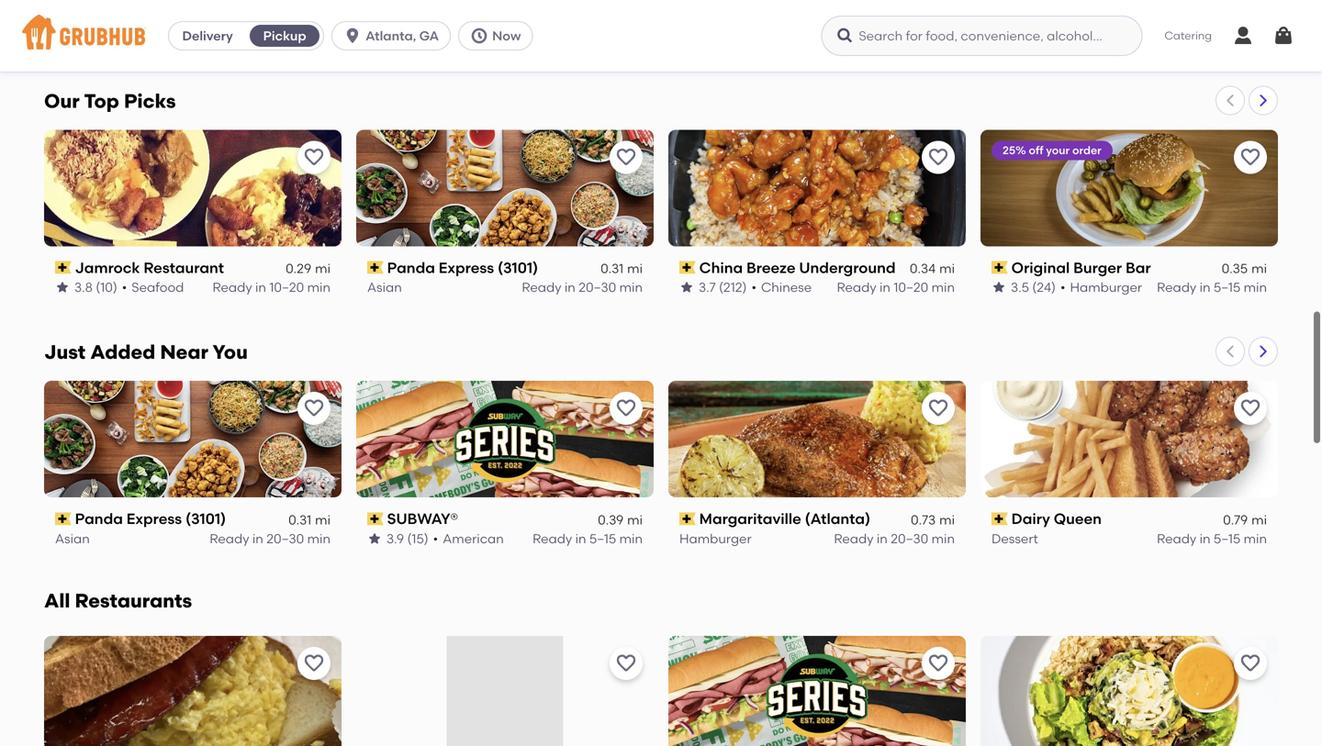 Task type: locate. For each thing, give the bounding box(es) containing it.
10–20 down 2.42
[[269, 28, 304, 44]]

ready in 10–20 min for china breeze underground
[[837, 280, 955, 295]]

original burger bar logo image
[[981, 130, 1279, 246]]

10–20 for poke burri
[[269, 28, 304, 44]]

2 boy's bbq food truck logo image
[[44, 637, 342, 747]]

margaritaville (atlanta) logo image
[[669, 381, 966, 498]]

0 vertical spatial panda express (3101)
[[387, 259, 538, 277]]

urban hai link
[[367, 6, 643, 27]]

american
[[1079, 28, 1140, 44], [443, 531, 504, 547]]

caret left icon image for just added near you
[[1223, 345, 1238, 359]]

ready in 15–25 min right now
[[525, 28, 643, 44]]

0 horizontal spatial (3101)
[[186, 510, 226, 528]]

order
[[1073, 144, 1102, 157]]

5–15 down 0.39 at the left
[[590, 531, 617, 547]]

1 vertical spatial panda express (3101) logo image
[[44, 381, 342, 498]]

1 ready in 15–25 min from the left
[[525, 28, 643, 44]]

panda express (3101) logo image for subscription pass icon to the right of the 0.29 mi
[[356, 130, 654, 246]]

15–25
[[582, 28, 617, 44], [1207, 28, 1241, 44]]

sandwich
[[762, 28, 824, 44]]

5–15 for our top picks
[[1214, 280, 1241, 295]]

american down bakery
[[1079, 28, 1140, 44]]

• right (24)
[[1061, 280, 1066, 295]]

1 horizontal spatial panda
[[387, 259, 435, 277]]

1 vertical spatial • american
[[433, 531, 504, 547]]

0 horizontal spatial 20–30
[[267, 531, 304, 547]]

delivery button
[[169, 21, 246, 51]]

breeze
[[747, 259, 796, 277]]

1 vertical spatial express
[[127, 510, 182, 528]]

1 horizontal spatial (3101)
[[498, 259, 538, 277]]

1 horizontal spatial american
[[1079, 28, 1140, 44]]

10–20 for china breeze underground
[[894, 280, 929, 295]]

ready in 5–15 min for our top picks
[[1157, 280, 1268, 295]]

•
[[129, 28, 134, 44], [435, 28, 440, 44], [1069, 28, 1074, 44], [122, 280, 127, 295], [752, 280, 757, 295], [1061, 280, 1066, 295], [433, 531, 438, 547]]

1 horizontal spatial subway® logo image
[[669, 637, 966, 747]]

save this restaurant button for the gusto! downtown logo
[[1234, 648, 1268, 681]]

panda express (3101) logo image
[[356, 130, 654, 246], [44, 381, 342, 498]]

0 vertical spatial 0.31 mi
[[601, 261, 643, 277]]

1 vertical spatial panda express (3101)
[[75, 510, 226, 528]]

1 horizontal spatial • american
[[1069, 28, 1140, 44]]

subscription pass image left original at top
[[992, 261, 1008, 274]]

subscription pass image left poke in the left top of the page
[[55, 10, 71, 23]]

25% off your order
[[1003, 144, 1102, 157]]

in
[[255, 28, 266, 44], [568, 28, 579, 44], [880, 28, 891, 44], [1193, 28, 1204, 44], [255, 280, 266, 295], [565, 280, 576, 295], [880, 280, 891, 295], [1200, 280, 1211, 295], [252, 531, 263, 547], [576, 531, 587, 547], [877, 531, 888, 547], [1200, 531, 1211, 547]]

0 vertical spatial caret left icon image
[[1223, 93, 1238, 108]]

subscription pass image left 'margaritaville'
[[680, 513, 696, 526]]

2 horizontal spatial asian
[[445, 28, 479, 44]]

hamburger down burger
[[1070, 280, 1143, 295]]

• down burri
[[129, 28, 134, 44]]

0 horizontal spatial svg image
[[470, 27, 489, 45]]

1 15–25 from the left
[[582, 28, 617, 44]]

go
[[807, 7, 829, 25]]

1 vertical spatial 0.31 mi
[[288, 513, 331, 528]]

bakery
[[1066, 7, 1116, 25]]

subscription pass image for dairy queen
[[992, 513, 1008, 526]]

star icon image left 4.8 at the right of the page
[[992, 29, 1007, 43]]

ready in 5–15 min down 0.35
[[1157, 280, 1268, 295]]

jamrock restaurant logo image
[[44, 130, 342, 246]]

all
[[44, 590, 70, 613]]

3.9
[[387, 531, 404, 547]]

• american
[[1069, 28, 1140, 44], [433, 531, 504, 547]]

caret left icon image
[[1223, 93, 1238, 108], [1223, 345, 1238, 359]]

1 vertical spatial caret left icon image
[[1223, 345, 1238, 359]]

mi for original burger bar logo
[[1252, 261, 1268, 277]]

0 vertical spatial 0.31
[[601, 261, 624, 277]]

1 horizontal spatial 0.31 mi
[[601, 261, 643, 277]]

hai
[[436, 7, 461, 25]]

0 vertical spatial american
[[1079, 28, 1140, 44]]

save this restaurant button for 2 boy's bbq food truck logo
[[298, 648, 331, 681]]

2.42
[[287, 9, 312, 25]]

2 horizontal spatial 20–30
[[891, 531, 929, 547]]

3.8 (10)
[[74, 280, 117, 295]]

1 vertical spatial american
[[443, 531, 504, 547]]

star icon image for china
[[680, 280, 694, 295]]

1 vertical spatial 0.31
[[288, 513, 312, 528]]

mi for china breeze underground logo
[[940, 261, 955, 277]]

1 horizontal spatial panda express (3101)
[[387, 259, 538, 277]]

subscription pass image
[[55, 10, 71, 23], [367, 10, 384, 23], [55, 261, 71, 274], [367, 261, 384, 274], [680, 261, 696, 274], [55, 513, 71, 526], [367, 513, 384, 526]]

subscription pass image left subway®
[[367, 513, 384, 526]]

2 15–25 from the left
[[1207, 28, 1241, 44]]

0.79
[[1224, 513, 1248, 528]]

4.9 (67)
[[387, 28, 430, 44]]

ready in 20–30 min for "panda express (3101) logo" associated with subscription pass icon to the right of the 0.29 mi
[[522, 280, 643, 295]]

5–15 down 0.79
[[1214, 531, 1241, 547]]

0.31
[[601, 261, 624, 277], [288, 513, 312, 528]]

caret left icon image down 0.35
[[1223, 345, 1238, 359]]

0 vertical spatial subway® logo image
[[356, 381, 654, 498]]

subscription pass image up dessert
[[992, 513, 1008, 526]]

1 horizontal spatial ready in 15–25 min
[[1150, 28, 1268, 44]]

2 caret right icon image from the top
[[1256, 345, 1271, 359]]

subscription pass image inside corner bakery link
[[992, 10, 1008, 23]]

1 horizontal spatial asian
[[367, 280, 402, 295]]

(67)
[[407, 28, 430, 44]]

ready in 15–25 min
[[525, 28, 643, 44], [1150, 28, 1268, 44]]

ready in 10–20 min down 0.29
[[213, 280, 331, 295]]

0 vertical spatial (3101)
[[498, 259, 538, 277]]

urban
[[387, 7, 433, 25]]

ready in 10–20 min down 0.34
[[837, 280, 955, 295]]

0 vertical spatial express
[[439, 259, 494, 277]]

25%
[[1003, 144, 1027, 157]]

• right (10)
[[122, 280, 127, 295]]

(3101)
[[498, 259, 538, 277], [186, 510, 226, 528]]

corner bakery link
[[992, 6, 1268, 27]]

star icon image left '3.7' in the top right of the page
[[680, 280, 694, 295]]

subscription pass image
[[992, 10, 1008, 23], [992, 261, 1008, 274], [680, 513, 696, 526], [992, 513, 1008, 526]]

ready in 5–15 min
[[1157, 280, 1268, 295], [533, 531, 643, 547], [1157, 531, 1268, 547]]

1 caret left icon image from the top
[[1223, 93, 1238, 108]]

15–25 for american
[[1207, 28, 1241, 44]]

ready in 10–20 min for jamrock restaurant
[[213, 280, 331, 295]]

subscription pass image for corner bakery
[[992, 10, 1008, 23]]

star icon image for original
[[992, 280, 1007, 295]]

bowls
[[139, 28, 175, 44]]

subscription pass image up atlanta,
[[367, 10, 384, 23]]

burger
[[1074, 259, 1122, 277]]

star icon image
[[55, 29, 70, 43], [367, 29, 382, 43], [992, 29, 1007, 43], [55, 280, 70, 295], [680, 280, 694, 295], [992, 280, 1007, 295], [367, 532, 382, 546]]

save this restaurant image for bottom subway® logo
[[928, 653, 950, 675]]

ready in 5–15 min down 0.79
[[1157, 531, 1268, 547]]

2 vertical spatial asian
[[55, 531, 90, 547]]

1 caret right icon image from the top
[[1256, 93, 1271, 108]]

svg image right "catering" 'button'
[[1233, 25, 1255, 47]]

save this restaurant button
[[298, 141, 331, 174], [610, 141, 643, 174], [922, 141, 955, 174], [1234, 141, 1268, 174], [298, 392, 331, 425], [610, 392, 643, 425], [922, 392, 955, 425], [1234, 392, 1268, 425], [298, 648, 331, 681], [610, 648, 643, 681], [922, 648, 955, 681], [1234, 648, 1268, 681]]

star icon image left 3.8
[[55, 280, 70, 295]]

american for corner bakery
[[1079, 28, 1140, 44]]

asian
[[445, 28, 479, 44], [367, 280, 402, 295], [55, 531, 90, 547]]

caret right icon image for just added near you
[[1256, 345, 1271, 359]]

• american down subway®
[[433, 531, 504, 547]]

0 horizontal spatial ready in 15–25 min
[[525, 28, 643, 44]]

poke
[[75, 7, 111, 25]]

pickup
[[263, 28, 306, 44]]

catering button
[[1152, 15, 1225, 57]]

restaurants
[[75, 590, 192, 613]]

star icon image left 5.0
[[55, 29, 70, 43]]

• right (67)
[[435, 28, 440, 44]]

ready in 15–25 min down corner bakery link
[[1150, 28, 1268, 44]]

(3101) for subscription pass icon to the right of the 0.29 mi
[[498, 259, 538, 277]]

10–20
[[269, 28, 304, 44], [894, 28, 929, 44], [269, 280, 304, 295], [894, 280, 929, 295]]

0.73 mi
[[911, 513, 955, 528]]

svg image inside now button
[[470, 27, 489, 45]]

save this restaurant button for dairy queen logo
[[1234, 392, 1268, 425]]

main navigation navigation
[[0, 0, 1323, 72]]

2 horizontal spatial svg image
[[1233, 25, 1255, 47]]

0 horizontal spatial express
[[127, 510, 182, 528]]

svg image right sandwich
[[836, 27, 854, 45]]

0 horizontal spatial american
[[443, 531, 504, 547]]

2 ready in 15–25 min from the left
[[1150, 28, 1268, 44]]

• right (212) on the top right of page
[[752, 280, 757, 295]]

gusto! downtown logo image
[[981, 637, 1279, 747]]

1 horizontal spatial hamburger
[[1070, 280, 1143, 295]]

picks
[[124, 89, 176, 113]]

1 vertical spatial asian
[[367, 280, 402, 295]]

save this restaurant button for bottom subway® logo
[[922, 648, 955, 681]]

caret left icon image for our top picks
[[1223, 93, 1238, 108]]

2.42 mi
[[287, 9, 331, 25]]

2 caret left icon image from the top
[[1223, 345, 1238, 359]]

save this restaurant image for dairy queen logo
[[1240, 398, 1262, 420]]

0 horizontal spatial panda express (3101) logo image
[[44, 381, 342, 498]]

0 vertical spatial asian
[[445, 28, 479, 44]]

0 horizontal spatial svg image
[[344, 27, 362, 45]]

jamrock
[[75, 259, 140, 277]]

(318)
[[96, 28, 125, 44]]

0 horizontal spatial panda
[[75, 510, 123, 528]]

star icon image for corner
[[992, 29, 1007, 43]]

panda for subscription pass icon over all
[[75, 510, 123, 528]]

1 horizontal spatial 15–25
[[1207, 28, 1241, 44]]

star icon image left 3.5
[[992, 280, 1007, 295]]

• for corner
[[1069, 28, 1074, 44]]

save this restaurant image for subway®
[[615, 398, 637, 420]]

0 vertical spatial panda
[[387, 259, 435, 277]]

0 horizontal spatial subway® logo image
[[356, 381, 654, 498]]

5–15
[[1214, 280, 1241, 295], [590, 531, 617, 547], [1214, 531, 1241, 547]]

save this restaurant image
[[303, 146, 325, 168], [928, 146, 950, 168], [1240, 146, 1262, 168], [303, 398, 325, 420], [615, 398, 637, 420], [303, 653, 325, 675]]

• for poke
[[129, 28, 134, 44]]

china
[[700, 259, 743, 277]]

subscription pass image for original burger bar
[[992, 261, 1008, 274]]

atlanta, ga button
[[332, 21, 458, 51]]

0 horizontal spatial asian
[[55, 531, 90, 547]]

ready in 20–30 min
[[522, 280, 643, 295], [210, 531, 331, 547], [834, 531, 955, 547]]

ready in 5–15 min for just added near you
[[1157, 531, 1268, 547]]

save this restaurant image for panda express (3101)
[[303, 398, 325, 420]]

china breeze underground
[[700, 259, 896, 277]]

1 vertical spatial caret right icon image
[[1256, 345, 1271, 359]]

svg image
[[1273, 25, 1295, 47], [470, 27, 489, 45]]

0 horizontal spatial hamburger
[[680, 531, 752, 547]]

ready in 10–20 min down 2.42
[[213, 28, 331, 44]]

jamrock restaurant
[[75, 259, 224, 277]]

20–30 for "panda express (3101) logo" associated with subscription pass icon to the right of the 0.29 mi
[[579, 280, 617, 295]]

american down subway®
[[443, 531, 504, 547]]

save this restaurant button for mama mia pizza & wings logo
[[610, 648, 643, 681]]

subscription pass image left corner
[[992, 10, 1008, 23]]

1 horizontal spatial express
[[439, 259, 494, 277]]

1 horizontal spatial 0.31
[[601, 261, 624, 277]]

0 vertical spatial hamburger
[[1070, 280, 1143, 295]]

4.9
[[387, 28, 404, 44]]

1 vertical spatial subway® logo image
[[669, 637, 966, 747]]

hamburger down 'margaritaville'
[[680, 531, 752, 547]]

10–20 down 0.29
[[269, 280, 304, 295]]

• down corner bakery
[[1069, 28, 1074, 44]]

mi for dairy queen logo
[[1252, 513, 1268, 528]]

ready in 10–20 min for poke burri
[[213, 28, 331, 44]]

• american down bakery
[[1069, 28, 1140, 44]]

caret left icon image down "catering" 'button'
[[1223, 93, 1238, 108]]

asian for "panda express (3101) logo" associated with subscription pass icon to the right of the 0.29 mi
[[367, 280, 402, 295]]

panda express (3101)
[[387, 259, 538, 277], [75, 510, 226, 528]]

5.0 (318)
[[74, 28, 125, 44]]

ready in 10–20 min
[[213, 28, 331, 44], [837, 28, 955, 44], [213, 280, 331, 295], [837, 280, 955, 295]]

1 horizontal spatial 20–30
[[579, 280, 617, 295]]

svg image left atlanta,
[[344, 27, 362, 45]]

(3101) for subscription pass icon over all
[[186, 510, 226, 528]]

0 vertical spatial caret right icon image
[[1256, 93, 1271, 108]]

0 horizontal spatial 15–25
[[582, 28, 617, 44]]

mi for the topmost subway® logo
[[627, 513, 643, 528]]

caret right icon image
[[1256, 93, 1271, 108], [1256, 345, 1271, 359]]

ready
[[213, 28, 252, 44], [525, 28, 565, 44], [837, 28, 877, 44], [1150, 28, 1190, 44], [213, 280, 252, 295], [522, 280, 562, 295], [837, 280, 877, 295], [1157, 280, 1197, 295], [210, 531, 249, 547], [533, 531, 572, 547], [834, 531, 874, 547], [1157, 531, 1197, 547]]

mama mia pizza & wings logo image
[[447, 637, 563, 747]]

ready in 10–20 min down 0.47
[[837, 28, 955, 44]]

• asian
[[435, 28, 479, 44]]

save this restaurant image
[[615, 146, 637, 168], [928, 398, 950, 420], [1240, 398, 1262, 420], [615, 653, 637, 675], [928, 653, 950, 675], [1240, 653, 1262, 675]]

1 vertical spatial (3101)
[[186, 510, 226, 528]]

20–30
[[579, 280, 617, 295], [267, 531, 304, 547], [891, 531, 929, 547]]

0 horizontal spatial ready in 20–30 min
[[210, 531, 331, 547]]

our
[[44, 89, 80, 113]]

ready in 5–15 min down 0.39 at the left
[[533, 531, 643, 547]]

china breeze underground logo image
[[669, 130, 966, 246]]

svg image
[[1233, 25, 1255, 47], [344, 27, 362, 45], [836, 27, 854, 45]]

5–15 down 0.35
[[1214, 280, 1241, 295]]

2 horizontal spatial ready in 20–30 min
[[834, 531, 955, 547]]

20–30 for "panda express (3101) logo" corresponding to subscription pass icon over all
[[267, 531, 304, 547]]

mi for jamrock restaurant logo
[[315, 261, 331, 277]]

pickup button
[[246, 21, 323, 51]]

0.29
[[286, 261, 312, 277]]

underground
[[799, 259, 896, 277]]

1 horizontal spatial ready in 20–30 min
[[522, 280, 643, 295]]

1 vertical spatial hamburger
[[680, 531, 752, 547]]

0 vertical spatial panda express (3101) logo image
[[356, 130, 654, 246]]

hamburger
[[1070, 280, 1143, 295], [680, 531, 752, 547]]

15–25 for asian
[[582, 28, 617, 44]]

subway® logo image
[[356, 381, 654, 498], [669, 637, 966, 747]]

0.34 mi
[[910, 261, 955, 277]]

10–20 down 0.34
[[894, 280, 929, 295]]

subscription pass image for margaritaville (atlanta)
[[680, 513, 696, 526]]

subscription pass image inside urban hai link
[[367, 10, 384, 23]]

0 horizontal spatial • american
[[433, 531, 504, 547]]

0 vertical spatial • american
[[1069, 28, 1140, 44]]

1 vertical spatial panda
[[75, 510, 123, 528]]

panda
[[387, 259, 435, 277], [75, 510, 123, 528]]

1 horizontal spatial panda express (3101) logo image
[[356, 130, 654, 246]]

0.39 mi
[[598, 513, 643, 528]]



Task type: vqa. For each thing, say whether or not it's contained in the screenshot.
Classic Stix
no



Task type: describe. For each thing, give the bounding box(es) containing it.
express for subscription pass icon to the right of the 0.29 mi
[[439, 259, 494, 277]]

save this restaurant button for the topmost subway® logo
[[610, 392, 643, 425]]

• seafood
[[122, 280, 184, 295]]

Search for food, convenience, alcohol... search field
[[821, 16, 1143, 56]]

bar
[[1126, 259, 1151, 277]]

4.8
[[1011, 28, 1029, 44]]

atlanta, ga
[[366, 28, 439, 44]]

star icon image for poke
[[55, 29, 70, 43]]

save this restaurant image for china breeze underground
[[928, 146, 950, 168]]

mi for "panda express (3101) logo" associated with subscription pass icon to the right of the 0.29 mi
[[627, 261, 643, 277]]

3.5 (24)
[[1011, 280, 1056, 295]]

ga
[[420, 28, 439, 44]]

0.34
[[910, 261, 936, 277]]

save this restaurant image for margaritaville (atlanta) logo
[[928, 398, 950, 420]]

star icon image left 4.9
[[367, 29, 382, 43]]

3.5
[[1011, 280, 1030, 295]]

20–30 for margaritaville (atlanta) logo
[[891, 531, 929, 547]]

1 horizontal spatial svg image
[[1273, 25, 1295, 47]]

• hamburger
[[1061, 280, 1143, 295]]

catering
[[1165, 29, 1212, 42]]

ready in 15–25 min for asian
[[525, 28, 643, 44]]

urban hai
[[387, 7, 461, 25]]

5.0
[[74, 28, 93, 44]]

subway®
[[387, 510, 458, 528]]

(24)
[[1033, 280, 1056, 295]]

poke burri
[[75, 7, 148, 25]]

3.7
[[699, 280, 716, 295]]

top
[[84, 89, 119, 113]]

dessert
[[992, 531, 1039, 547]]

added
[[90, 341, 155, 364]]

your
[[1047, 144, 1070, 157]]

• american for corner bakery
[[1069, 28, 1140, 44]]

0.47 mi
[[911, 9, 955, 25]]

0.79 mi
[[1224, 513, 1268, 528]]

(15)
[[407, 531, 429, 547]]

you
[[213, 341, 248, 364]]

0 horizontal spatial panda express (3101)
[[75, 510, 226, 528]]

nick's food to go
[[700, 7, 829, 25]]

caret right icon image for our top picks
[[1256, 93, 1271, 108]]

panda for subscription pass icon to the right of the 0.29 mi
[[387, 259, 435, 277]]

0.39
[[598, 513, 624, 528]]

margaritaville (atlanta)
[[700, 510, 871, 528]]

svg image inside 'atlanta, ga' button
[[344, 27, 362, 45]]

now button
[[458, 21, 540, 51]]

off
[[1029, 144, 1044, 157]]

nick's
[[700, 7, 744, 25]]

subscription pass image up all
[[55, 513, 71, 526]]

just added near you
[[44, 341, 248, 364]]

3.9 (15)
[[387, 531, 429, 547]]

restaurant
[[144, 259, 224, 277]]

save this restaurant button for jamrock restaurant logo
[[298, 141, 331, 174]]

• bowls
[[129, 28, 175, 44]]

star icon image left "3.9"
[[367, 532, 382, 546]]

subscription pass image left china
[[680, 261, 696, 274]]

near
[[160, 341, 208, 364]]

• for jamrock
[[122, 280, 127, 295]]

ready in 20–30 min for "panda express (3101) logo" corresponding to subscription pass icon over all
[[210, 531, 331, 547]]

asian for "panda express (3101) logo" corresponding to subscription pass icon over all
[[55, 531, 90, 547]]

0.29 mi
[[286, 261, 331, 277]]

burri
[[114, 7, 148, 25]]

(10)
[[96, 280, 117, 295]]

express for subscription pass icon over all
[[127, 510, 182, 528]]

dairy queen
[[1012, 510, 1102, 528]]

subscription pass image left jamrock
[[55, 261, 71, 274]]

mi for "panda express (3101) logo" corresponding to subscription pass icon over all
[[315, 513, 331, 528]]

star icon image for jamrock
[[55, 280, 70, 295]]

queen
[[1054, 510, 1102, 528]]

just
[[44, 341, 86, 364]]

original burger bar
[[1012, 259, 1151, 277]]

(atlanta)
[[805, 510, 871, 528]]

• right (15)
[[433, 531, 438, 547]]

dairy
[[1012, 510, 1051, 528]]

margaritaville
[[700, 510, 802, 528]]

dairy queen logo image
[[981, 381, 1279, 498]]

(212)
[[719, 280, 747, 295]]

3.7 (212)
[[699, 280, 747, 295]]

0 horizontal spatial 0.31
[[288, 513, 312, 528]]

4.8 (550)
[[1011, 28, 1065, 44]]

american for subway®
[[443, 531, 504, 547]]

seafood
[[132, 280, 184, 295]]

0 horizontal spatial 0.31 mi
[[288, 513, 331, 528]]

ready in 20–30 min for margaritaville (atlanta) logo
[[834, 531, 955, 547]]

• american for subway®
[[433, 531, 504, 547]]

save this restaurant image for jamrock restaurant
[[303, 146, 325, 168]]

• chinese
[[752, 280, 812, 295]]

5–15 for just added near you
[[1214, 531, 1241, 547]]

0.35
[[1222, 261, 1248, 277]]

(550)
[[1033, 28, 1065, 44]]

corner
[[1012, 7, 1062, 25]]

save this restaurant image for the gusto! downtown logo
[[1240, 653, 1262, 675]]

all restaurants
[[44, 590, 192, 613]]

1 horizontal spatial svg image
[[836, 27, 854, 45]]

10–20 down 0.47
[[894, 28, 929, 44]]

• for original
[[1061, 280, 1066, 295]]

chinese
[[761, 280, 812, 295]]

save this restaurant button for china breeze underground logo
[[922, 141, 955, 174]]

• for china
[[752, 280, 757, 295]]

atlanta,
[[366, 28, 416, 44]]

0.35 mi
[[1222, 261, 1268, 277]]

3.8
[[74, 280, 93, 295]]

subscription pass image right the 0.29 mi
[[367, 261, 384, 274]]

0.47
[[911, 9, 936, 25]]

to
[[787, 7, 804, 25]]

ready in 15–25 min for american
[[1150, 28, 1268, 44]]

10–20 for jamrock restaurant
[[269, 280, 304, 295]]

our top picks
[[44, 89, 176, 113]]

save this restaurant button for margaritaville (atlanta) logo
[[922, 392, 955, 425]]

0.73
[[911, 513, 936, 528]]

corner bakery
[[1012, 7, 1116, 25]]

mi for margaritaville (atlanta) logo
[[940, 513, 955, 528]]

panda express (3101) logo image for subscription pass icon over all
[[44, 381, 342, 498]]

save this restaurant image for mama mia pizza & wings logo
[[615, 653, 637, 675]]



